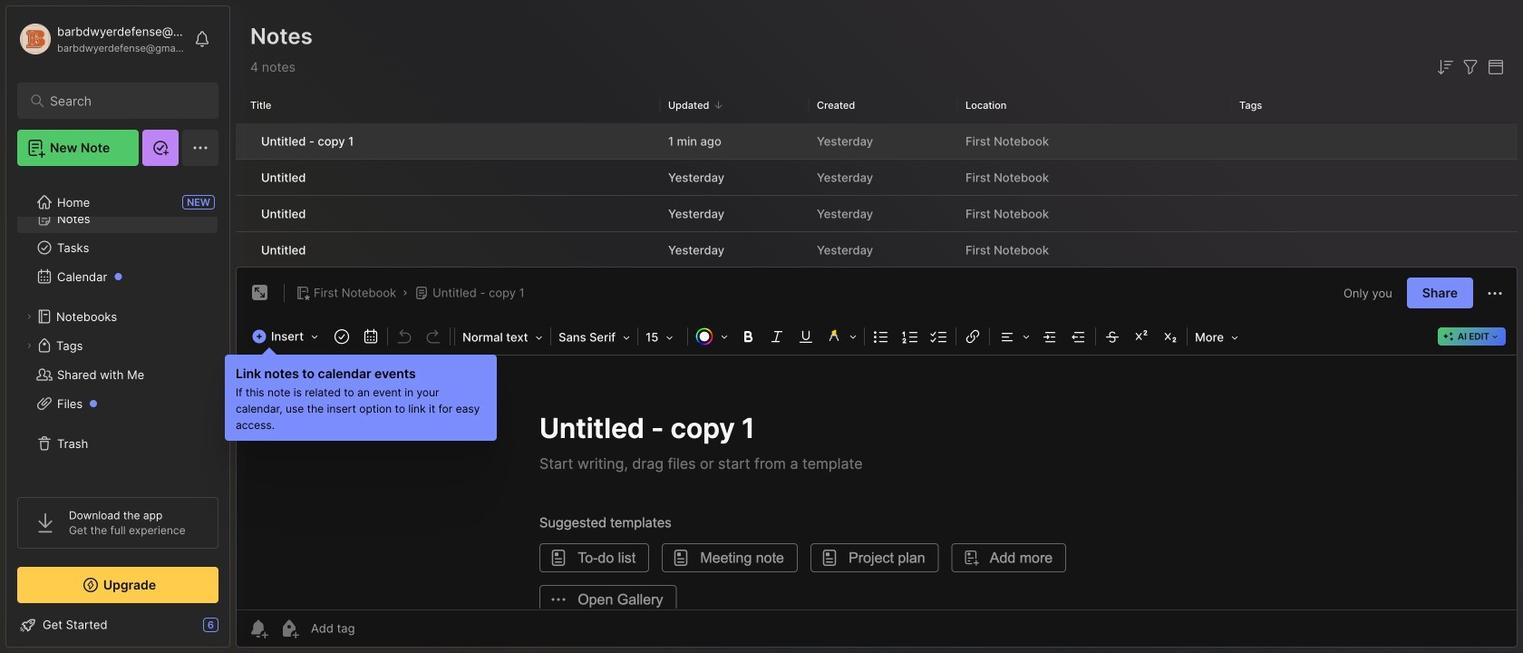 Task type: describe. For each thing, give the bounding box(es) containing it.
insert image
[[248, 325, 328, 348]]

numbered list image
[[898, 324, 923, 349]]

superscript image
[[1129, 324, 1155, 349]]

outdent image
[[1067, 324, 1092, 349]]

bold image
[[736, 324, 761, 349]]

more image
[[1190, 325, 1244, 348]]

italic image
[[765, 324, 790, 349]]

indent image
[[1038, 324, 1063, 349]]

none search field inside main element
[[50, 90, 195, 112]]

subscript image
[[1158, 324, 1184, 349]]

task image
[[329, 324, 355, 349]]

bulleted list image
[[869, 324, 894, 349]]

alignment image
[[992, 324, 1036, 349]]

tree inside main element
[[6, 175, 229, 481]]

heading level image
[[457, 325, 549, 348]]

font family image
[[553, 325, 636, 348]]

add a reminder image
[[248, 618, 269, 639]]

expand note image
[[249, 282, 271, 304]]

add tag image
[[278, 618, 300, 639]]

strikethrough image
[[1100, 324, 1126, 349]]

expand notebooks image
[[24, 311, 34, 322]]



Task type: locate. For each thing, give the bounding box(es) containing it.
underline image
[[794, 324, 819, 349]]

Search text field
[[50, 93, 195, 110]]

font color image
[[690, 324, 734, 349]]

main element
[[0, 0, 236, 653]]

expand tags image
[[24, 340, 34, 351]]

None search field
[[50, 90, 195, 112]]

row group
[[236, 123, 1518, 269]]

highlight image
[[821, 324, 863, 349]]

Note Editor text field
[[237, 355, 1517, 609]]

insert link image
[[961, 324, 986, 349]]

calendar event image
[[358, 324, 384, 349]]

font size image
[[640, 325, 686, 348]]

checklist image
[[927, 324, 952, 349]]

tree
[[6, 175, 229, 481]]

note window element
[[236, 267, 1518, 648]]



Task type: vqa. For each thing, say whether or not it's contained in the screenshot.
Insert field
no



